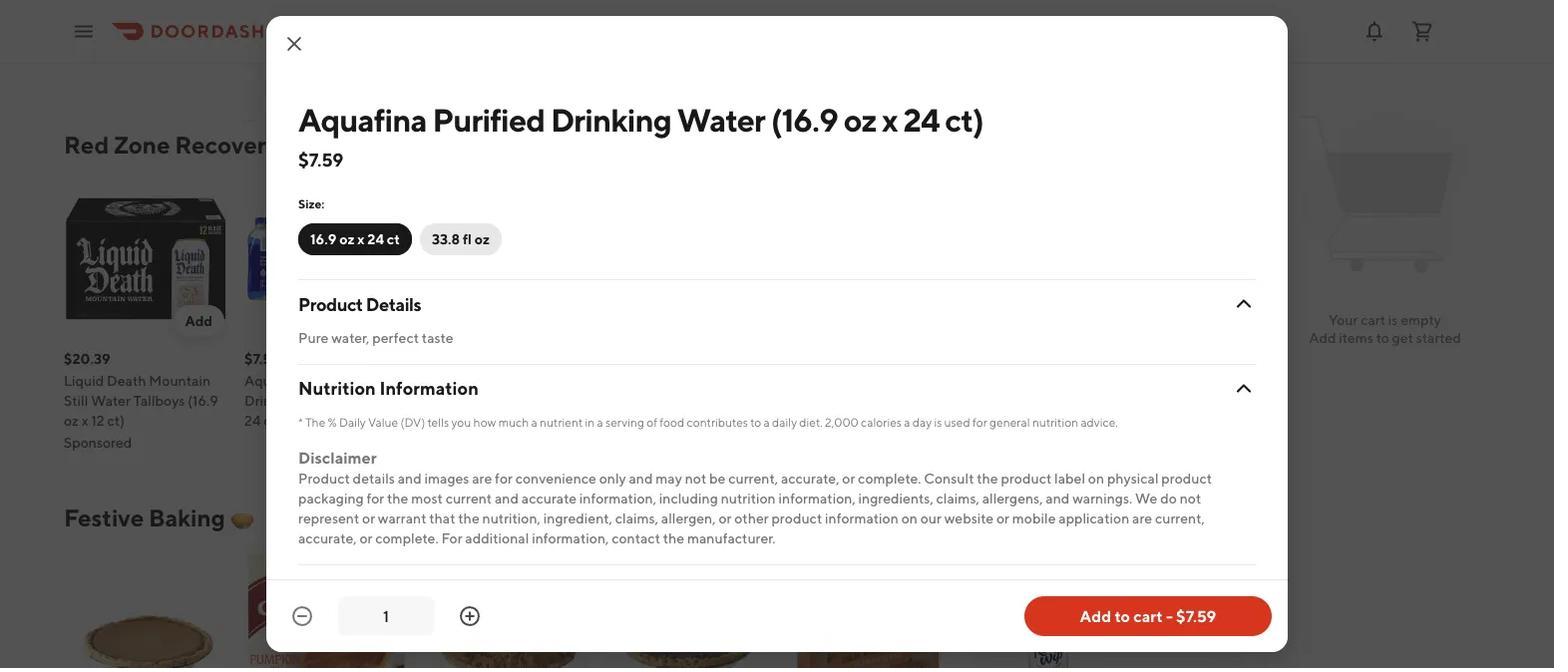 Task type: vqa. For each thing, say whether or not it's contained in the screenshot.
the bottommost CAN'T
no



Task type: describe. For each thing, give the bounding box(es) containing it.
previous button of carousel image
[[1085, 508, 1105, 528]]

mg
[[967, 412, 987, 429]]

festive
[[64, 503, 144, 532]]

1 horizontal spatial current,
[[1155, 510, 1205, 527]]

drinking inside $7.59 aquafina purified drinking water (16.9 oz x 24 ct)
[[244, 392, 299, 409]]

1 vertical spatial complete.
[[375, 530, 439, 547]]

sparkling inside fever-tree sparkling pink grapefruit soda bottles (6.8 oz x 4 ct)
[[497, 0, 557, 16]]

0 horizontal spatial are
[[472, 470, 492, 487]]

craftmix
[[64, 0, 119, 16]]

tree for grapefruit
[[466, 0, 494, 16]]

nutrient
[[540, 415, 583, 429]]

(16.9 inside dialog
[[771, 101, 838, 138]]

is inside aquafina purified drinking water (16.9 oz x 24 ct) dialog
[[934, 415, 942, 429]]

packaging
[[298, 490, 364, 507]]

cocktail inside "mocktail club havana twist cocktail (12 oz)"
[[641, 19, 694, 36]]

tonic
[[1075, 19, 1109, 36]]

macaroni
[[1236, 373, 1295, 389]]

(7.25
[[1236, 392, 1267, 409]]

0 items, open order cart image
[[1410, 19, 1434, 43]]

nutrition,
[[482, 510, 541, 527]]

0 horizontal spatial product
[[771, 510, 822, 527]]

oz) inside the $2.49 vitamin water zero sugar xxx nutrient enhanced water (20 oz)
[[673, 412, 693, 429]]

oz inside fever-tree sparkling pink grapefruit soda bottles (6.8 oz x 4 ct)
[[453, 39, 467, 56]]

handcrafted
[[1173, 19, 1254, 36]]

or down allergens,
[[996, 510, 1009, 527]]

the down the current
[[458, 510, 479, 527]]

nutrition
[[298, 377, 376, 398]]

ct) inside fever-tree premium ginger beer bottles  (6.8 oz x 4 ct)
[[825, 39, 842, 56]]

zero
[[700, 373, 730, 389]]

details
[[353, 470, 395, 487]]

tree for beer
[[827, 0, 855, 16]]

sour
[[374, 0, 403, 16]]

club for cocktail
[[664, 0, 695, 16]]

liquid
[[64, 373, 104, 389]]

advice.
[[1081, 415, 1118, 429]]

oz) inside $2.69 kraft original macaroni & cheese pasta (7.25 oz)
[[1270, 392, 1289, 409]]

0 horizontal spatial on
[[901, 510, 918, 527]]

additional
[[465, 530, 529, 547]]

mixes inside master of mixes margarita mix handcrafted (33.8 oz)
[[1210, 0, 1247, 16]]

1 text field
[[350, 605, 422, 627]]

allergen,
[[661, 510, 716, 527]]

reddi wip original dairy whipped topping (13 oz) image
[[967, 550, 1131, 668]]

disclaimer
[[298, 448, 377, 467]]

details
[[366, 293, 421, 315]]

kraft
[[1147, 373, 1179, 389]]

how
[[473, 415, 496, 429]]

your cart is empty add items to get started
[[1309, 312, 1461, 346]]

pure water, perfect taste
[[298, 330, 453, 346]]

our
[[920, 510, 941, 527]]

fl
[[463, 231, 472, 247]]

0 horizontal spatial accurate,
[[298, 530, 357, 547]]

open menu image
[[72, 19, 96, 43]]

(16.9 inside $7.59 aquafina purified drinking water (16.9 oz x 24 ct)
[[344, 392, 374, 409]]

$2.69
[[1147, 351, 1184, 367]]

magnolia bakery apple crumb 8" pie (35.4 oz) image
[[425, 550, 589, 668]]

33.8 fl oz button
[[420, 223, 502, 255]]

drink
[[989, 412, 1024, 429]]

x inside button
[[357, 231, 365, 247]]

(12 inside "mocktail club havana twist cocktail (12 oz)"
[[697, 19, 715, 36]]

ct) inside fever-tree sparkling pink grapefruit soda bottles (6.8 oz x 4 ct)
[[491, 39, 509, 56]]

of inside master of mixes margarita mix handcrafted (33.8 oz)
[[1194, 0, 1207, 16]]

(0.32
[[1067, 412, 1101, 429]]

red zone recovery
[[64, 130, 278, 159]]

water inside $7.59 aquafina purified drinking water (16.9 oz x 24 ct)
[[301, 392, 341, 409]]

tells
[[427, 415, 449, 429]]

saint
[[967, 0, 999, 16]]

notification bell image
[[1363, 19, 1386, 43]]

next button of carousel image
[[1125, 508, 1145, 528]]

images
[[424, 470, 469, 487]]

sugar for saint ivy non-alcoholic sugar free gin & tonic sparkling beverage bottles (12 oz x 4 ct)
[[967, 19, 1003, 36]]

16.9
[[310, 231, 336, 247]]

add to cart - $7.59 button
[[1024, 596, 1272, 636]]

diet.
[[799, 415, 823, 429]]

3 a from the left
[[764, 415, 770, 429]]

grapefruit
[[425, 19, 491, 36]]

$7.59 aquafina purified drinking water (16.9 oz x 24 ct)
[[244, 351, 401, 429]]

original
[[1182, 373, 1233, 389]]

festive baking 🥧 link
[[64, 502, 254, 534]]

add to cart - $7.59
[[1080, 607, 1216, 626]]

or down packaging
[[359, 530, 372, 547]]

most
[[411, 490, 443, 507]]

ct
[[387, 231, 400, 247]]

ingredient,
[[543, 510, 612, 527]]

ct) inside $7.59 aquafina purified drinking water (16.9 oz x 24 ct)
[[264, 412, 281, 429]]

oz inside $7.09 emergen-c super orange vitamin c 1000 mg drink mixes (0.32 oz x 10 ct)
[[1103, 412, 1118, 429]]

x inside the $20.39 liquid death mountain still water tallboys (16.9 oz x 12 ct) sponsored
[[81, 412, 88, 429]]

0 horizontal spatial not
[[685, 470, 706, 487]]

and left may
[[629, 470, 653, 487]]

size:
[[298, 196, 325, 210]]

aquafina purified drinking water (16.9 oz x 24 ct) dialog
[[266, 0, 1288, 652]]

$0.89 maruchan creamy chicken flavor ramen noodle soup bag (3 oz)
[[425, 351, 573, 429]]

vitamin water zero sugar xxx nutrient enhanced water (20 oz) image
[[605, 177, 770, 341]]

get
[[1392, 330, 1413, 346]]

& inside $2.69 kraft original macaroni & cheese pasta (7.25 oz)
[[1298, 373, 1307, 389]]

and up nutrition,
[[495, 490, 519, 507]]

add inside button
[[1080, 607, 1111, 626]]

all
[[1025, 509, 1043, 526]]

$7.59 for $7.59
[[298, 149, 343, 170]]

2 horizontal spatial for
[[972, 415, 987, 429]]

maruchan creamy chicken flavor ramen noodle soup bag (3 oz) image
[[425, 177, 589, 341]]

alcoholic
[[1056, 0, 1116, 16]]

the up warrant
[[387, 490, 408, 507]]

sara lee pumpkin pie with pumpkin & spices (34 oz) image
[[244, 550, 409, 668]]

(3
[[538, 412, 551, 429]]

tallboys
[[133, 392, 185, 409]]

daily
[[339, 415, 366, 429]]

or up manufacturer. at the left bottom of page
[[719, 510, 732, 527]]

fever- for fever-tree sparkling pink grapefruit soda bottles (6.8 oz x 4 ct)
[[425, 0, 466, 16]]

decrease quantity by 1 image
[[290, 604, 314, 628]]

0 vertical spatial nutrition
[[1032, 415, 1078, 429]]

information
[[825, 510, 899, 527]]

12
[[91, 412, 104, 429]]

the
[[305, 415, 325, 429]]

represent
[[298, 510, 359, 527]]

we
[[1135, 490, 1157, 507]]

in
[[585, 415, 595, 429]]

24 inside button
[[367, 231, 384, 247]]

add up the 'pure water, perfect taste'
[[365, 313, 393, 329]]

aquafina inside $7.59 aquafina purified drinking water (16.9 oz x 24 ct)
[[244, 373, 302, 389]]

water,
[[331, 330, 370, 346]]

twist
[[605, 19, 638, 36]]

1 horizontal spatial product
[[1001, 470, 1052, 487]]

0 horizontal spatial for
[[367, 490, 384, 507]]

(20
[[648, 412, 670, 429]]

$7.59 inside button
[[1176, 607, 1216, 626]]

bottles inside fever-tree sparkling pink grapefruit soda bottles (6.8 oz x 4 ct)
[[529, 19, 575, 36]]

oz right "16.9"
[[339, 231, 355, 247]]

-
[[1166, 607, 1173, 626]]

oz inside the $20.39 liquid death mountain still water tallboys (16.9 oz x 12 ct) sponsored
[[64, 412, 79, 429]]

non-
[[1023, 0, 1056, 16]]

to inside button
[[1115, 607, 1130, 626]]

be
[[709, 470, 726, 487]]

physical
[[1107, 470, 1159, 487]]

sparkling inside saint ivy non-alcoholic sugar free gin & tonic sparkling beverage bottles (12 oz x 4 ct)
[[967, 39, 1026, 56]]

contributes
[[687, 415, 748, 429]]

see all link
[[986, 502, 1055, 534]]

1 horizontal spatial not
[[1180, 490, 1201, 507]]

only
[[599, 470, 626, 487]]

items
[[1339, 330, 1373, 346]]

or left warrant
[[362, 510, 375, 527]]

website
[[944, 510, 994, 527]]

ct) inside $7.09 emergen-c super orange vitamin c 1000 mg drink mixes (0.32 oz x 10 ct)
[[985, 432, 1002, 449]]

sparkling inside mocktail club capri sour sparkling cocktail (12 oz)
[[244, 19, 304, 36]]

emergen-
[[967, 373, 1030, 389]]

add up the mountain
[[185, 313, 212, 329]]

day
[[912, 415, 932, 429]]

empty
[[1401, 312, 1441, 328]]

nutrition information
[[298, 377, 479, 398]]

magnolia bakery pecan 8" pie (24.9 oz) image
[[605, 550, 770, 668]]

aquafina purified drinking water (16.9 oz x 24 ct) image
[[244, 177, 409, 341]]

0 horizontal spatial claims,
[[615, 510, 658, 527]]

1 vertical spatial to
[[750, 415, 761, 429]]

1 a from the left
[[531, 415, 537, 429]]

gin
[[1038, 19, 1061, 36]]

$7.59 for $7.59 aquafina purified drinking water (16.9 oz x 24 ct)
[[244, 351, 280, 367]]

oz) inside master of mixes margarita mix handcrafted (33.8 oz)
[[1291, 19, 1311, 36]]

$0.89
[[425, 351, 464, 367]]

the down allergen,
[[663, 530, 684, 547]]

2 horizontal spatial 24
[[903, 101, 939, 138]]

(dv)
[[401, 415, 425, 429]]

disclaimer product details and images are for convenience only and may not be current, accurate, or complete. consult the product label on physical product packaging for the most current and accurate information, including nutrition information, ingredients, claims, allergens, and warnings. we do not represent or warrant that the nutrition, ingredient, claims, allergen, or other product information on our website or mobile application are current, accurate, or complete. for additional information, contact the manufacturer.
[[298, 448, 1212, 547]]

oz inside $7.59 aquafina purified drinking water (16.9 oz x 24 ct)
[[377, 392, 392, 409]]

ct) inside dialog
[[945, 101, 984, 138]]

(6.8 inside fever-tree premium ginger beer bottles  (6.8 oz x 4 ct)
[[914, 19, 939, 36]]

beer
[[832, 19, 863, 36]]

fever- for fever-tree premium ginger beer bottles  (6.8 oz x 4 ct)
[[786, 0, 827, 16]]

recovery
[[175, 130, 278, 159]]



Task type: locate. For each thing, give the bounding box(es) containing it.
1 horizontal spatial sugar
[[967, 19, 1003, 36]]

24 inside $7.59 aquafina purified drinking water (16.9 oz x 24 ct)
[[244, 412, 261, 429]]

empty retail cart image
[[1291, 100, 1479, 287]]

0 vertical spatial (6.8
[[914, 19, 939, 36]]

bottles down pink
[[529, 19, 575, 36]]

drinking up *
[[244, 392, 299, 409]]

2 horizontal spatial (12
[[1015, 59, 1033, 76]]

oz) down the macaroni
[[1270, 392, 1289, 409]]

you
[[451, 415, 471, 429]]

fever- inside fever-tree sparkling pink grapefruit soda bottles (6.8 oz x 4 ct)
[[425, 0, 466, 16]]

label
[[1054, 470, 1085, 487]]

the up allergens,
[[977, 470, 998, 487]]

club
[[303, 0, 334, 16], [664, 0, 695, 16]]

$2.49 vitamin water zero sugar xxx nutrient enhanced water (20 oz)
[[605, 351, 769, 429]]

master of mixes margarita mix handcrafted (33.8 oz)
[[1147, 0, 1311, 36]]

and down label
[[1046, 490, 1070, 507]]

super
[[1044, 373, 1081, 389]]

cart left "-"
[[1133, 607, 1163, 626]]

2 vertical spatial for
[[367, 490, 384, 507]]

2 horizontal spatial sparkling
[[967, 39, 1026, 56]]

purified inside $7.59 aquafina purified drinking water (16.9 oz x 24 ct)
[[305, 373, 355, 389]]

1 horizontal spatial purified
[[432, 101, 545, 138]]

1 horizontal spatial is
[[1388, 312, 1398, 328]]

fever-
[[425, 0, 466, 16], [786, 0, 827, 16]]

0 vertical spatial are
[[472, 470, 492, 487]]

much
[[498, 415, 529, 429]]

1 vertical spatial (6.8
[[425, 39, 450, 56]]

0 horizontal spatial (12
[[363, 19, 381, 36]]

add left "-"
[[1080, 607, 1111, 626]]

2 club from the left
[[664, 0, 695, 16]]

information,
[[579, 490, 656, 507], [779, 490, 856, 507], [532, 530, 609, 547]]

1 horizontal spatial are
[[1132, 510, 1152, 527]]

0 horizontal spatial mixes
[[1027, 412, 1064, 429]]

a left the daily
[[764, 415, 770, 429]]

x inside $7.59 aquafina purified drinking water (16.9 oz x 24 ct)
[[394, 392, 401, 409]]

2 fever- from the left
[[786, 0, 827, 16]]

x down fever-tree premium ginger beer bottles  (6.8 oz x 4 ct)
[[882, 101, 897, 138]]

bottles inside saint ivy non-alcoholic sugar free gin & tonic sparkling beverage bottles (12 oz x 4 ct)
[[967, 59, 1012, 76]]

red bull sugar free energy drink (12 oz) image
[[786, 177, 951, 341]]

1 vertical spatial are
[[1132, 510, 1152, 527]]

oz) inside "mocktail club havana twist cocktail (12 oz)"
[[718, 19, 737, 36]]

to left "-"
[[1115, 607, 1130, 626]]

1 horizontal spatial nutrition
[[1032, 415, 1078, 429]]

mocktail up close icon
[[244, 0, 300, 16]]

x left 12 at the left of page
[[81, 412, 88, 429]]

sugar up enhanced
[[733, 373, 769, 389]]

x down beverage
[[1054, 59, 1061, 76]]

ct) inside the $20.39 liquid death mountain still water tallboys (16.9 oz x 12 ct) sponsored
[[107, 412, 125, 429]]

fever-tree premium ginger beer bottles  (6.8 oz x 4 ct)
[[786, 0, 939, 56]]

1 horizontal spatial drinking
[[551, 101, 671, 138]]

product inside dropdown button
[[298, 293, 363, 315]]

general
[[990, 415, 1030, 429]]

aquafina up *
[[244, 373, 302, 389]]

(12 inside saint ivy non-alcoholic sugar free gin & tonic sparkling beverage bottles (12 oz x 4 ct)
[[1015, 59, 1033, 76]]

beverage
[[1029, 39, 1089, 56]]

0 vertical spatial claims,
[[936, 490, 979, 507]]

tree up beer
[[827, 0, 855, 16]]

2 horizontal spatial to
[[1376, 330, 1389, 346]]

vitamin up "xxx"
[[605, 373, 655, 389]]

cocktail right twist
[[641, 19, 694, 36]]

1 vertical spatial aquafina
[[244, 373, 302, 389]]

tree inside fever-tree sparkling pink grapefruit soda bottles (6.8 oz x 4 ct)
[[466, 0, 494, 16]]

warrant
[[378, 510, 426, 527]]

red zone recovery link
[[64, 129, 278, 161]]

c up (0.32
[[1070, 392, 1081, 409]]

1 horizontal spatial &
[[1298, 373, 1307, 389]]

are down we
[[1132, 510, 1152, 527]]

cart inside the your cart is empty add items to get started
[[1361, 312, 1385, 328]]

liquid death mountain still water tallboys (16.9 oz x 12 ct) image
[[64, 177, 228, 341]]

vitamin inside $7.09 emergen-c super orange vitamin c 1000 mg drink mixes (0.32 oz x 10 ct)
[[1018, 392, 1067, 409]]

(16.9 up the daily
[[344, 392, 374, 409]]

aquafina inside dialog
[[298, 101, 427, 138]]

mocktail inside mocktail club capri sour sparkling cocktail (12 oz)
[[244, 0, 300, 16]]

tree up grapefruit
[[466, 0, 494, 16]]

complete. up ingredients,
[[858, 470, 921, 487]]

of left food
[[647, 415, 657, 429]]

0 horizontal spatial complete.
[[375, 530, 439, 547]]

1 vertical spatial nutrition
[[721, 490, 776, 507]]

tree inside fever-tree premium ginger beer bottles  (6.8 oz x 4 ct)
[[827, 0, 855, 16]]

x
[[470, 39, 477, 56], [804, 39, 811, 56], [1054, 59, 1061, 76], [882, 101, 897, 138], [357, 231, 365, 247], [394, 392, 401, 409], [81, 412, 88, 429], [1121, 412, 1128, 429]]

purified up '%'
[[305, 373, 355, 389]]

pink
[[559, 0, 588, 16]]

0 vertical spatial c
[[1030, 373, 1041, 389]]

add button
[[173, 305, 224, 337], [173, 305, 224, 337], [354, 305, 405, 337], [354, 305, 405, 337]]

mocktail inside "mocktail club havana twist cocktail (12 oz)"
[[605, 0, 661, 16]]

vitamin down super at the bottom right of page
[[1018, 392, 1067, 409]]

is
[[1388, 312, 1398, 328], [934, 415, 942, 429]]

value
[[368, 415, 398, 429]]

manufacturer.
[[687, 530, 776, 547]]

purified inside dialog
[[432, 101, 545, 138]]

fever- up ginger
[[786, 0, 827, 16]]

1 fever- from the left
[[425, 0, 466, 16]]

2 horizontal spatial cocktail
[[641, 19, 694, 36]]

0 horizontal spatial cocktail
[[122, 0, 175, 16]]

1 vertical spatial for
[[495, 470, 513, 487]]

0 horizontal spatial sparkling
[[244, 19, 304, 36]]

a right in
[[597, 415, 603, 429]]

x right advice.
[[1121, 412, 1128, 429]]

cocktail inside craftmix cocktail packets mule strawberry
[[122, 0, 175, 16]]

of
[[1194, 0, 1207, 16], [647, 415, 657, 429]]

oz right fl
[[475, 231, 490, 247]]

x left ct
[[357, 231, 365, 247]]

bottles down free
[[967, 59, 1012, 76]]

maruchan
[[425, 373, 489, 389]]

increase quantity by 1 image
[[458, 604, 482, 628]]

and up most
[[398, 470, 422, 487]]

0 horizontal spatial &
[[1064, 19, 1073, 36]]

0 vertical spatial sugar
[[967, 19, 1003, 36]]

for up nutrition,
[[495, 470, 513, 487]]

1 vertical spatial 24
[[367, 231, 384, 247]]

oz down ginger
[[786, 39, 801, 56]]

1 product from the top
[[298, 293, 363, 315]]

oz down beverage
[[1036, 59, 1051, 76]]

1 club from the left
[[303, 0, 334, 16]]

mocktail up twist
[[605, 0, 661, 16]]

nutrition inside disclaimer product details and images are for convenience only and may not be current, accurate, or complete. consult the product label on physical product packaging for the most current and accurate information, including nutrition information, ingredients, claims, allergens, and warnings. we do not represent or warrant that the nutrition, ingredient, claims, allergen, or other product information on our website or mobile application are current, accurate, or complete. for additional information, contact the manufacturer.
[[721, 490, 776, 507]]

to inside the your cart is empty add items to get started
[[1376, 330, 1389, 346]]

oz) inside mocktail club capri sour sparkling cocktail (12 oz)
[[383, 19, 403, 36]]

mixes up handcrafted
[[1210, 0, 1247, 16]]

1 horizontal spatial to
[[1115, 607, 1130, 626]]

add down your
[[1309, 330, 1336, 346]]

oz inside saint ivy non-alcoholic sugar free gin & tonic sparkling beverage bottles (12 oz x 4 ct)
[[1036, 59, 1051, 76]]

oz) down sour
[[383, 19, 403, 36]]

mocktail club havana twist cocktail (12 oz)
[[605, 0, 745, 36]]

*
[[298, 415, 303, 429]]

purified down fever-tree sparkling pink grapefruit soda bottles (6.8 oz x 4 ct)
[[432, 101, 545, 138]]

$7.59 inside $7.59 aquafina purified drinking water (16.9 oz x 24 ct)
[[244, 351, 280, 367]]

0 vertical spatial vitamin
[[605, 373, 655, 389]]

saint ivy non-alcoholic sugar free gin & tonic sparkling beverage bottles (12 oz x 4 ct)
[[967, 0, 1116, 76]]

oz) down havana
[[718, 19, 737, 36]]

fever- up grapefruit
[[425, 0, 466, 16]]

product inside disclaimer product details and images are for convenience only and may not be current, accurate, or complete. consult the product label on physical product packaging for the most current and accurate information, including nutrition information, ingredients, claims, allergens, and warnings. we do not represent or warrant that the nutrition, ingredient, claims, allergen, or other product information on our website or mobile application are current, accurate, or complete. for additional information, contact the manufacturer.
[[298, 470, 350, 487]]

1 vertical spatial drinking
[[244, 392, 299, 409]]

complete.
[[858, 470, 921, 487], [375, 530, 439, 547]]

pasta
[[1198, 392, 1233, 409]]

1 horizontal spatial on
[[1088, 470, 1104, 487]]

for down details
[[367, 490, 384, 507]]

sugar inside saint ivy non-alcoholic sugar free gin & tonic sparkling beverage bottles (12 oz x 4 ct)
[[967, 19, 1003, 36]]

0 horizontal spatial is
[[934, 415, 942, 429]]

0 vertical spatial for
[[972, 415, 987, 429]]

(6.8 down grapefruit
[[425, 39, 450, 56]]

1 vertical spatial product
[[298, 470, 350, 487]]

to left get
[[1376, 330, 1389, 346]]

0 vertical spatial of
[[1194, 0, 1207, 16]]

x inside $7.09 emergen-c super orange vitamin c 1000 mg drink mixes (0.32 oz x 10 ct)
[[1121, 412, 1128, 429]]

1 vertical spatial cart
[[1133, 607, 1163, 626]]

1 vertical spatial $7.59
[[244, 351, 280, 367]]

0 horizontal spatial club
[[303, 0, 334, 16]]

oz down fever-tree premium ginger beer bottles  (6.8 oz x 4 ct)
[[843, 101, 876, 138]]

mixes left (0.32
[[1027, 412, 1064, 429]]

1 horizontal spatial claims,
[[936, 490, 979, 507]]

nutrition down super at the bottom right of page
[[1032, 415, 1078, 429]]

on up "warnings."
[[1088, 470, 1104, 487]]

1 horizontal spatial club
[[664, 0, 695, 16]]

1 horizontal spatial (12
[[697, 19, 715, 36]]

oz down grapefruit
[[453, 39, 467, 56]]

vitamin inside the $2.49 vitamin water zero sugar xxx nutrient enhanced water (20 oz)
[[605, 373, 655, 389]]

magnolia bakery pumpkin 8" pie (27 oz) image
[[64, 550, 228, 668]]

0 vertical spatial not
[[685, 470, 706, 487]]

cart inside button
[[1133, 607, 1163, 626]]

pure
[[298, 330, 329, 346]]

mixes
[[1210, 0, 1247, 16], [1027, 412, 1064, 429]]

x up value
[[394, 392, 401, 409]]

1 horizontal spatial complete.
[[858, 470, 921, 487]]

x inside saint ivy non-alcoholic sugar free gin & tonic sparkling beverage bottles (12 oz x 4 ct)
[[1054, 59, 1061, 76]]

sugar inside the $2.49 vitamin water zero sugar xxx nutrient enhanced water (20 oz)
[[733, 373, 769, 389]]

drinking down twist
[[551, 101, 671, 138]]

x inside fever-tree sparkling pink grapefruit soda bottles (6.8 oz x 4 ct)
[[470, 39, 477, 56]]

4 inside fever-tree sparkling pink grapefruit soda bottles (6.8 oz x 4 ct)
[[480, 39, 488, 56]]

add inside the your cart is empty add items to get started
[[1309, 330, 1336, 346]]

2 horizontal spatial bottles
[[967, 59, 1012, 76]]

margarita
[[1250, 0, 1311, 16]]

1 vertical spatial vitamin
[[1018, 392, 1067, 409]]

(16.9
[[771, 101, 838, 138], [188, 392, 218, 409], [344, 392, 374, 409]]

0 vertical spatial accurate,
[[781, 470, 839, 487]]

started
[[1416, 330, 1461, 346]]

see all
[[998, 509, 1043, 526]]

accurate, down represent
[[298, 530, 357, 547]]

2 horizontal spatial 4
[[1063, 59, 1072, 76]]

ingredients,
[[858, 490, 933, 507]]

0 vertical spatial is
[[1388, 312, 1398, 328]]

2 mocktail from the left
[[605, 0, 661, 16]]

1 vertical spatial of
[[647, 415, 657, 429]]

2 horizontal spatial $7.59
[[1176, 607, 1216, 626]]

packets
[[178, 0, 228, 16]]

1 horizontal spatial bottles
[[865, 19, 911, 36]]

complete. down warrant
[[375, 530, 439, 547]]

1 vertical spatial accurate,
[[298, 530, 357, 547]]

product right other
[[771, 510, 822, 527]]

product up allergens,
[[1001, 470, 1052, 487]]

havana
[[697, 0, 745, 16]]

& right the macaroni
[[1298, 373, 1307, 389]]

1 vertical spatial mixes
[[1027, 412, 1064, 429]]

2 product from the top
[[298, 470, 350, 487]]

0 horizontal spatial purified
[[305, 373, 355, 389]]

mocktail for sparkling
[[244, 0, 300, 16]]

0 vertical spatial current,
[[728, 470, 778, 487]]

close image
[[282, 32, 306, 56]]

product up packaging
[[298, 470, 350, 487]]

oz) right (20
[[673, 412, 693, 429]]

current
[[445, 490, 492, 507]]

a left "day" at the bottom of page
[[904, 415, 910, 429]]

1 horizontal spatial for
[[495, 470, 513, 487]]

convenience
[[515, 470, 596, 487]]

water inside the $20.39 liquid death mountain still water tallboys (16.9 oz x 12 ct) sponsored
[[91, 392, 131, 409]]

4 inside saint ivy non-alcoholic sugar free gin & tonic sparkling beverage bottles (12 oz x 4 ct)
[[1063, 59, 1072, 76]]

sparkling
[[497, 0, 557, 16], [244, 19, 304, 36], [967, 39, 1026, 56]]

1 tree from the left
[[466, 0, 494, 16]]

0 horizontal spatial (6.8
[[425, 39, 450, 56]]

soda
[[494, 19, 526, 36]]

(16.9 inside the $20.39 liquid death mountain still water tallboys (16.9 oz x 12 ct) sponsored
[[188, 392, 218, 409]]

mocktail for cocktail
[[605, 0, 661, 16]]

for up 10
[[972, 415, 987, 429]]

oz) right the (3
[[554, 412, 573, 429]]

16.9 oz x 24 ct
[[310, 231, 400, 247]]

club left capri
[[303, 0, 334, 16]]

0 vertical spatial to
[[1376, 330, 1389, 346]]

information, down ingredient,
[[532, 530, 609, 547]]

allergens,
[[982, 490, 1043, 507]]

1 mocktail from the left
[[244, 0, 300, 16]]

0 horizontal spatial (16.9
[[188, 392, 218, 409]]

1 horizontal spatial $7.59
[[298, 149, 343, 170]]

premium
[[858, 0, 916, 16]]

4 inside fever-tree premium ginger beer bottles  (6.8 oz x 4 ct)
[[813, 39, 822, 56]]

aquafina
[[298, 101, 427, 138], [244, 373, 302, 389]]

0 horizontal spatial sugar
[[733, 373, 769, 389]]

(12 inside mocktail club capri sour sparkling cocktail (12 oz)
[[363, 19, 381, 36]]

club inside mocktail club capri sour sparkling cocktail (12 oz)
[[303, 0, 334, 16]]

1 vertical spatial purified
[[305, 373, 355, 389]]

are up the current
[[472, 470, 492, 487]]

2 a from the left
[[597, 415, 603, 429]]

0 horizontal spatial 24
[[244, 412, 261, 429]]

sugar down saint in the right top of the page
[[967, 19, 1003, 36]]

oz inside fever-tree premium ginger beer bottles  (6.8 oz x 4 ct)
[[786, 39, 801, 56]]

0 vertical spatial on
[[1088, 470, 1104, 487]]

x inside fever-tree premium ginger beer bottles  (6.8 oz x 4 ct)
[[804, 39, 811, 56]]

1 horizontal spatial mocktail
[[605, 0, 661, 16]]

1 vertical spatial c
[[1070, 392, 1081, 409]]

cocktail inside mocktail club capri sour sparkling cocktail (12 oz)
[[307, 19, 360, 36]]

are
[[472, 470, 492, 487], [1132, 510, 1152, 527]]

product up pure
[[298, 293, 363, 315]]

mix
[[1147, 19, 1171, 36]]

on left our
[[901, 510, 918, 527]]

for
[[972, 415, 987, 429], [495, 470, 513, 487], [367, 490, 384, 507]]

0 horizontal spatial to
[[750, 415, 761, 429]]

cocktail down capri
[[307, 19, 360, 36]]

cocktail
[[122, 0, 175, 16], [307, 19, 360, 36], [641, 19, 694, 36]]

table talk pumpkin pie (4 oz) image
[[786, 550, 951, 668]]

mobile
[[1012, 510, 1056, 527]]

1 horizontal spatial vitamin
[[1018, 392, 1067, 409]]

red
[[64, 130, 109, 159]]

claims, up contact
[[615, 510, 658, 527]]

is inside the your cart is empty add items to get started
[[1388, 312, 1398, 328]]

%
[[328, 415, 337, 429]]

calories
[[861, 415, 902, 429]]

application
[[1059, 510, 1129, 527]]

mocktail
[[244, 0, 300, 16], [605, 0, 661, 16]]

0 horizontal spatial current,
[[728, 470, 778, 487]]

drinking
[[551, 101, 671, 138], [244, 392, 299, 409]]

drinking inside dialog
[[551, 101, 671, 138]]

2 vertical spatial $7.59
[[1176, 607, 1216, 626]]

or up information
[[842, 470, 855, 487]]

4
[[480, 39, 488, 56], [813, 39, 822, 56], [1063, 59, 1072, 76]]

2 horizontal spatial product
[[1161, 470, 1212, 487]]

1 vertical spatial is
[[934, 415, 942, 429]]

oz
[[453, 39, 467, 56], [786, 39, 801, 56], [1036, 59, 1051, 76], [843, 101, 876, 138], [339, 231, 355, 247], [475, 231, 490, 247], [377, 392, 392, 409], [64, 412, 79, 429], [1103, 412, 1118, 429]]

1 vertical spatial sugar
[[733, 373, 769, 389]]

is right "day" at the bottom of page
[[934, 415, 942, 429]]

death
[[107, 373, 146, 389]]

free
[[1006, 19, 1035, 36]]

0 vertical spatial drinking
[[551, 101, 671, 138]]

fever- inside fever-tree premium ginger beer bottles  (6.8 oz x 4 ct)
[[786, 0, 827, 16]]

tree
[[466, 0, 494, 16], [827, 0, 855, 16]]

c left super at the bottom right of page
[[1030, 373, 1041, 389]]

(12 down free
[[1015, 59, 1033, 76]]

(6.8 inside fever-tree sparkling pink grapefruit soda bottles (6.8 oz x 4 ct)
[[425, 39, 450, 56]]

bottles
[[529, 19, 575, 36], [865, 19, 911, 36], [967, 59, 1012, 76]]

1 horizontal spatial c
[[1070, 392, 1081, 409]]

including
[[659, 490, 718, 507]]

product details button
[[298, 280, 1256, 328]]

oz down still
[[64, 412, 79, 429]]

oz up value
[[377, 392, 392, 409]]

bottles down premium
[[865, 19, 911, 36]]

4 down beverage
[[1063, 59, 1072, 76]]

information, up information
[[779, 490, 856, 507]]

cart up the items at the right of the page
[[1361, 312, 1385, 328]]

serving
[[605, 415, 644, 429]]

0 vertical spatial mixes
[[1210, 0, 1247, 16]]

4 a from the left
[[904, 415, 910, 429]]

emergen-c super orange vitamin c 1000 mg drink mixes (0.32 oz x 10 ct) image
[[967, 177, 1131, 341]]

1 horizontal spatial of
[[1194, 0, 1207, 16]]

club left havana
[[664, 0, 695, 16]]

baking
[[149, 503, 225, 532]]

club for sparkling
[[303, 0, 334, 16]]

& inside saint ivy non-alcoholic sugar free gin & tonic sparkling beverage bottles (12 oz x 4 ct)
[[1064, 19, 1073, 36]]

1 horizontal spatial cocktail
[[307, 19, 360, 36]]

1 horizontal spatial mixes
[[1210, 0, 1247, 16]]

$7.09
[[967, 351, 1003, 367]]

1 vertical spatial sparkling
[[244, 19, 304, 36]]

ct) inside saint ivy non-alcoholic sugar free gin & tonic sparkling beverage bottles (12 oz x 4 ct)
[[1075, 59, 1092, 76]]

accurate
[[521, 490, 577, 507]]

1 vertical spatial on
[[901, 510, 918, 527]]

water inside dialog
[[677, 101, 765, 138]]

of inside aquafina purified drinking water (16.9 oz x 24 ct) dialog
[[647, 415, 657, 429]]

1 horizontal spatial cart
[[1361, 312, 1385, 328]]

2 tree from the left
[[827, 0, 855, 16]]

0 vertical spatial complete.
[[858, 470, 921, 487]]

purified
[[432, 101, 545, 138], [305, 373, 355, 389]]

sugar for $2.49 vitamin water zero sugar xxx nutrient enhanced water (20 oz)
[[733, 373, 769, 389]]

0 vertical spatial product
[[298, 293, 363, 315]]

mixes inside $7.09 emergen-c super orange vitamin c 1000 mg drink mixes (0.32 oz x 10 ct)
[[1027, 412, 1064, 429]]

noodle
[[425, 412, 472, 429]]

strawberry
[[99, 19, 169, 36]]

$7.59
[[298, 149, 343, 170], [244, 351, 280, 367], [1176, 607, 1216, 626]]

information, down only on the left bottom of page
[[579, 490, 656, 507]]

product up do
[[1161, 470, 1212, 487]]

oz) inside $0.89 maruchan creamy chicken flavor ramen noodle soup bag (3 oz)
[[554, 412, 573, 429]]

not right do
[[1180, 490, 1201, 507]]

1 horizontal spatial 4
[[813, 39, 822, 56]]

2,000
[[825, 415, 859, 429]]

is up get
[[1388, 312, 1398, 328]]

(6.8 down premium
[[914, 19, 939, 36]]

flavor
[[481, 392, 521, 409]]

1 horizontal spatial accurate,
[[781, 470, 839, 487]]

cocktail up strawberry
[[122, 0, 175, 16]]

to left the daily
[[750, 415, 761, 429]]

(12 down sour
[[363, 19, 381, 36]]

* the % daily value (dv) tells you how much a nutrient in a serving of food contributes to a daily diet. 2,000 calories a day is used for general nutrition advice.
[[298, 415, 1118, 429]]

club inside "mocktail club havana twist cocktail (12 oz)"
[[664, 0, 695, 16]]

bottles inside fever-tree premium ginger beer bottles  (6.8 oz x 4 ct)
[[865, 19, 911, 36]]

0 horizontal spatial c
[[1030, 373, 1041, 389]]

nutrition up other
[[721, 490, 776, 507]]

chicken
[[425, 392, 478, 409]]



